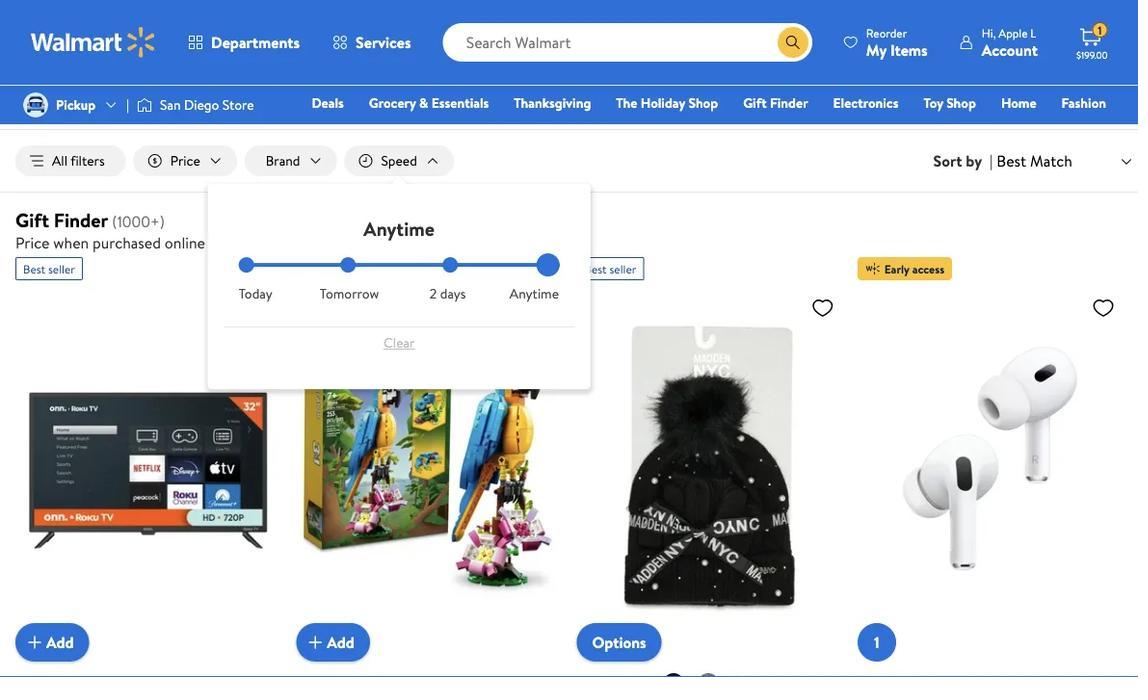 Task type: vqa. For each thing, say whether or not it's contained in the screenshot.
'movies'
yes



Task type: describe. For each thing, give the bounding box(es) containing it.
gift cards button
[[467, 79, 556, 118]]

madden nyc women's faux pearl beanie and gloves, 2-piece gift set black image
[[577, 288, 842, 647]]

toy shop
[[924, 94, 976, 112]]

brand button
[[245, 146, 337, 176]]

white elephant gifts list item
[[567, 75, 724, 121]]

one
[[959, 120, 988, 139]]

apple airpods pro (2nd generation) - lightning image
[[858, 288, 1123, 647]]

hi, apple l account
[[982, 25, 1038, 60]]

all filters
[[52, 151, 105, 170]]

when
[[53, 232, 89, 254]]

video games
[[956, 35, 1031, 53]]

the holiday shop
[[616, 94, 718, 112]]

finder for gift finder
[[770, 94, 808, 112]]

days
[[440, 284, 466, 303]]

registry
[[885, 120, 934, 139]]

gift cards
[[483, 89, 540, 107]]

thanksgiving link
[[505, 93, 600, 113]]

san diego store
[[160, 95, 254, 114]]

add for add to cart icon
[[327, 632, 355, 653]]

lego creator 3 in 1 exotic parrot building toy set, transforms to 3 different animal figures - from colorful parrot, to swimming fish, to cute frog, creative toys for kids ages 7 and up, 31136 image
[[296, 288, 561, 647]]

one debit
[[959, 120, 1024, 139]]

gift for gift finder (1000+) price when purchased online
[[15, 207, 49, 234]]

home for home gifts
[[261, 35, 296, 53]]

add to favorites list, apple airpods pro (2nd generation) - lightning image
[[1092, 296, 1115, 320]]

white elephant gifts
[[586, 89, 704, 107]]

holiday
[[641, 94, 685, 112]]

| inside "sort and filter section" element
[[990, 150, 993, 172]]

self-
[[164, 35, 189, 53]]

the holiday shop link
[[608, 93, 727, 113]]

personalized gifts button
[[735, 79, 868, 118]]

my
[[866, 39, 887, 60]]

1 horizontal spatial 1
[[1098, 22, 1102, 38]]

2
[[430, 284, 437, 303]]

1 button
[[858, 624, 896, 662]]

sports,
[[286, 89, 327, 107]]

price inside gift finder (1000+) price when purchased online
[[15, 232, 50, 254]]

0 horizontal spatial |
[[127, 95, 129, 114]]

speed button
[[345, 146, 454, 176]]

by
[[966, 150, 982, 172]]

departments
[[211, 32, 300, 53]]

toy
[[924, 94, 943, 112]]

white
[[586, 89, 621, 107]]

reorder
[[866, 25, 907, 41]]

essentials
[[432, 94, 489, 112]]

the
[[616, 94, 638, 112]]

sports, outdoors & fitness button
[[270, 79, 452, 118]]

price button
[[134, 146, 237, 176]]

video games list item
[[936, 21, 1050, 67]]

white elephant gifts button
[[571, 79, 720, 118]]

access
[[912, 261, 945, 277]]

registry link
[[876, 120, 942, 140]]

how fast do you want your order? option group
[[239, 257, 560, 303]]

books, movies & music
[[372, 35, 504, 53]]

beauty
[[108, 35, 148, 53]]

tomorrow
[[320, 284, 379, 303]]

gift cards list item
[[464, 75, 559, 121]]

l
[[1031, 25, 1036, 41]]

walmart+ link
[[1040, 120, 1115, 140]]

 image for san diego store
[[137, 95, 152, 115]]

best match button
[[993, 148, 1138, 174]]

clear
[[384, 334, 415, 352]]

all
[[52, 151, 68, 170]]

store
[[222, 95, 254, 114]]

hi,
[[982, 25, 996, 41]]

sort and filter section element
[[0, 130, 1138, 192]]

departments button
[[172, 19, 316, 66]]

pet
[[550, 35, 570, 53]]

sports, outdoors & fitness
[[286, 89, 437, 107]]

gift for gift cards
[[483, 89, 506, 107]]

speed
[[381, 151, 417, 170]]

match
[[1030, 150, 1073, 171]]

add button for lego creator 3 in 1 exotic parrot building toy set, transforms to 3 different animal figures - from colorful parrot, to swimming fish, to cute frog, creative toys for kids ages 7 and up, 31136 image
[[296, 624, 370, 662]]

pet gifts list item
[[531, 21, 619, 67]]

Anytime radio
[[544, 257, 560, 273]]

sports, outdoors & fitness list item
[[266, 75, 456, 121]]

diego
[[184, 95, 219, 114]]

Today radio
[[239, 257, 254, 273]]

onn. 32 class hd (720p) led roku smart tv (100012589) image
[[15, 288, 281, 647]]

video
[[956, 35, 990, 53]]

search icon image
[[785, 35, 801, 50]]

all filters button
[[15, 146, 126, 176]]

anytime inside how fast do you want your order? option group
[[510, 284, 559, 303]]

san
[[160, 95, 181, 114]]

grocery & essentials
[[369, 94, 489, 112]]

today
[[239, 284, 273, 303]]

add to cart image
[[304, 632, 327, 655]]

early access
[[885, 261, 945, 277]]

home gifts
[[261, 35, 326, 53]]

fashion
[[1062, 94, 1107, 112]]

grocery & essentials link
[[360, 93, 498, 113]]

gifts for personalized gifts
[[827, 89, 853, 107]]

seller for lego creator 3 in 1 exotic parrot building toy set, transforms to 3 different animal figures - from colorful parrot, to swimming fish, to cute frog, creative toys for kids ages 7 and up, 31136 image
[[329, 261, 356, 277]]

gifts for home gifts
[[300, 35, 326, 53]]



Task type: locate. For each thing, give the bounding box(es) containing it.
| left san
[[127, 95, 129, 114]]

fitness
[[398, 89, 437, 107]]

2 horizontal spatial seller
[[610, 261, 637, 277]]

1 horizontal spatial shop
[[947, 94, 976, 112]]

add to cart image
[[23, 632, 46, 655]]

best seller
[[23, 261, 75, 277], [304, 261, 356, 277], [585, 261, 637, 277]]

& inside "link"
[[419, 94, 428, 112]]

books, movies & music list item
[[353, 21, 523, 67]]

0 horizontal spatial price
[[15, 232, 50, 254]]

home gifts button
[[245, 25, 341, 64]]

0 horizontal spatial gift
[[15, 207, 49, 234]]

& left the self-
[[151, 35, 160, 53]]

best down gift finder (1000+) price when purchased online
[[23, 261, 45, 277]]

add button
[[15, 624, 89, 662], [296, 624, 370, 662]]

improvement
[[831, 35, 909, 53]]

1 vertical spatial finder
[[54, 207, 108, 234]]

best inside dropdown button
[[997, 150, 1027, 171]]

thanksgiving
[[514, 94, 591, 112]]

home
[[261, 35, 296, 53], [1001, 94, 1037, 112]]

0 horizontal spatial anytime
[[364, 215, 435, 242]]

best seller right anytime option
[[585, 261, 637, 277]]

add button for onn. 32 class hd (720p) led roku smart tv (100012589) image
[[15, 624, 89, 662]]

clear button
[[239, 328, 560, 359]]

beauty & self-care
[[108, 35, 214, 53]]

outdoors
[[330, 89, 383, 107]]

shop right holiday
[[689, 94, 718, 112]]

1 horizontal spatial add
[[327, 632, 355, 653]]

beauty & self-care button
[[92, 25, 230, 64]]

0 horizontal spatial finder
[[54, 207, 108, 234]]

finder for gift finder (1000+) price when purchased online
[[54, 207, 108, 234]]

gifts inside pet gifts button
[[573, 35, 599, 53]]

elephant
[[624, 89, 675, 107]]

services
[[356, 32, 411, 53]]

movies
[[414, 35, 455, 53]]

music
[[470, 35, 504, 53]]

best for madden nyc women's faux pearl beanie and gloves, 2-piece gift set black image
[[585, 261, 607, 277]]

tools & home improvement button
[[734, 25, 925, 64]]

group containing beauty & self-care
[[69, 0, 1069, 121]]

account
[[982, 39, 1038, 60]]

price
[[170, 151, 200, 170], [15, 232, 50, 254]]

gifts inside the white elephant gifts button
[[678, 89, 704, 107]]

anytime down anytime option
[[510, 284, 559, 303]]

1 horizontal spatial price
[[170, 151, 200, 170]]

0 horizontal spatial  image
[[23, 93, 48, 118]]

deals link
[[303, 93, 353, 113]]

0 horizontal spatial add
[[46, 632, 74, 653]]

 image for pickup
[[23, 93, 48, 118]]

add to favorites list, onn. 32 class hd (720p) led roku smart tv (100012589) image
[[250, 296, 273, 320]]

fashion link
[[1053, 93, 1115, 113]]

gift inside button
[[483, 89, 506, 107]]

anytime
[[364, 215, 435, 242], [510, 284, 559, 303]]

 image left the pickup
[[23, 93, 48, 118]]

best match
[[997, 150, 1073, 171]]

gifts inside "personalized gifts" button
[[827, 89, 853, 107]]

1 horizontal spatial |
[[990, 150, 993, 172]]

electronics
[[833, 94, 899, 112]]

 image
[[23, 93, 48, 118], [137, 95, 152, 115]]

shop right toy
[[947, 94, 976, 112]]

1 horizontal spatial  image
[[137, 95, 152, 115]]

2 horizontal spatial gift
[[743, 94, 767, 112]]

1 horizontal spatial gift
[[483, 89, 506, 107]]

1 horizontal spatial finder
[[770, 94, 808, 112]]

grocery
[[369, 94, 416, 112]]

books,
[[372, 35, 411, 53]]

None radio
[[442, 257, 458, 273]]

0 horizontal spatial add button
[[15, 624, 89, 662]]

best down debit
[[997, 150, 1027, 171]]

1 horizontal spatial seller
[[329, 261, 356, 277]]

home gifts list item
[[241, 21, 345, 67]]

1 add button from the left
[[15, 624, 89, 662]]

0 vertical spatial price
[[170, 151, 200, 170]]

| right by
[[990, 150, 993, 172]]

price inside price dropdown button
[[170, 151, 200, 170]]

best seller up tomorrow
[[304, 261, 356, 277]]

 image left san
[[137, 95, 152, 115]]

books, movies & music button
[[357, 25, 519, 64]]

1 horizontal spatial add button
[[296, 624, 370, 662]]

best right anytime option
[[585, 261, 607, 277]]

1 best seller from the left
[[23, 261, 75, 277]]

Walmart Site-Wide search field
[[443, 23, 812, 62]]

& left music
[[458, 35, 467, 53]]

seller down when
[[48, 261, 75, 277]]

best seller down when
[[23, 261, 75, 277]]

2 seller from the left
[[329, 261, 356, 277]]

3 seller from the left
[[610, 261, 637, 277]]

gift inside gift finder (1000+) price when purchased online
[[15, 207, 49, 234]]

2 add from the left
[[327, 632, 355, 653]]

best seller for onn. 32 class hd (720p) led roku smart tv (100012589) image
[[23, 261, 75, 277]]

home inside button
[[261, 35, 296, 53]]

tools & home improvement list item
[[731, 21, 929, 67]]

brand
[[266, 151, 300, 170]]

sort by |
[[934, 150, 993, 172]]

apple
[[999, 25, 1028, 41]]

0 vertical spatial anytime
[[364, 215, 435, 242]]

None range field
[[239, 263, 560, 267]]

services button
[[316, 19, 428, 66]]

pet gifts button
[[535, 25, 615, 64]]

1 inside 1 "button"
[[874, 632, 880, 653]]

best for onn. 32 class hd (720p) led roku smart tv (100012589) image
[[23, 261, 45, 277]]

finder inside gift finder link
[[770, 94, 808, 112]]

0 vertical spatial |
[[127, 95, 129, 114]]

Search search field
[[443, 23, 812, 62]]

gifts inside home gifts button
[[300, 35, 326, 53]]

& for beauty & self-care
[[151, 35, 160, 53]]

video games button
[[940, 25, 1046, 64]]

add for add to cart image
[[46, 632, 74, 653]]

2 days
[[430, 284, 466, 303]]

add to favorites list, lego creator 3 in 1 exotic parrot building toy set, transforms to 3 different animal figures - from colorful parrot, to swimming fish, to cute frog, creative toys for kids ages 7 and up, 31136 image
[[531, 296, 554, 320]]

0 vertical spatial home
[[261, 35, 296, 53]]

gifts for pet gifts
[[573, 35, 599, 53]]

0 horizontal spatial home
[[261, 35, 296, 53]]

group
[[69, 0, 1069, 121]]

personalized gifts list item
[[731, 75, 872, 121]]

pickup
[[56, 95, 96, 114]]

tools
[[750, 35, 780, 53]]

home for home
[[1001, 94, 1037, 112]]

1 add from the left
[[46, 632, 74, 653]]

deals
[[312, 94, 344, 112]]

walmart+
[[1049, 120, 1107, 139]]

1 vertical spatial price
[[15, 232, 50, 254]]

electronics link
[[825, 93, 907, 113]]

gifts
[[300, 35, 326, 53], [573, 35, 599, 53], [678, 89, 704, 107], [827, 89, 853, 107]]

seller for onn. 32 class hd (720p) led roku smart tv (100012589) image
[[48, 261, 75, 277]]

best
[[997, 150, 1027, 171], [23, 261, 45, 277], [304, 261, 326, 277], [585, 261, 607, 277]]

options
[[592, 632, 646, 654]]

&
[[151, 35, 160, 53], [458, 35, 467, 53], [783, 35, 792, 53], [386, 89, 395, 107], [419, 94, 428, 112]]

cards
[[509, 89, 540, 107]]

0 vertical spatial finder
[[770, 94, 808, 112]]

home
[[795, 35, 828, 53]]

seller for madden nyc women's faux pearl beanie and gloves, 2-piece gift set black image
[[610, 261, 637, 277]]

online
[[165, 232, 205, 254]]

walmart image
[[31, 27, 156, 58]]

0 horizontal spatial best seller
[[23, 261, 75, 277]]

0 horizontal spatial seller
[[48, 261, 75, 277]]

1 shop from the left
[[689, 94, 718, 112]]

pet gifts
[[550, 35, 599, 53]]

1 vertical spatial |
[[990, 150, 993, 172]]

home link
[[993, 93, 1045, 113]]

2 add button from the left
[[296, 624, 370, 662]]

best left tomorrow radio at top
[[304, 261, 326, 277]]

& for grocery & essentials
[[419, 94, 428, 112]]

personalized gifts
[[751, 89, 853, 107]]

1 vertical spatial anytime
[[510, 284, 559, 303]]

1 seller from the left
[[48, 261, 75, 277]]

beauty & self-care list item
[[89, 21, 234, 67]]

reorder my items
[[866, 25, 928, 60]]

best seller for madden nyc women's faux pearl beanie and gloves, 2-piece gift set black image
[[585, 261, 637, 277]]

$199.00
[[1077, 48, 1108, 61]]

anytime up how fast do you want your order? option group on the left of page
[[364, 215, 435, 242]]

finder inside gift finder (1000+) price when purchased online
[[54, 207, 108, 234]]

filters
[[71, 151, 105, 170]]

debit
[[991, 120, 1024, 139]]

gift finder (1000+) price when purchased online
[[15, 207, 205, 254]]

games
[[993, 35, 1031, 53]]

& inside list item
[[783, 35, 792, 53]]

2 shop from the left
[[947, 94, 976, 112]]

toy shop link
[[915, 93, 985, 113]]

price down san
[[170, 151, 200, 170]]

finder
[[770, 94, 808, 112], [54, 207, 108, 234]]

2 horizontal spatial best seller
[[585, 261, 637, 277]]

1 horizontal spatial home
[[1001, 94, 1037, 112]]

seller right anytime option
[[610, 261, 637, 277]]

gift for gift finder
[[743, 94, 767, 112]]

2 best seller from the left
[[304, 261, 356, 277]]

add to favorites list, madden nyc women's faux pearl beanie and gloves, 2-piece gift set black image
[[811, 296, 835, 320]]

0 horizontal spatial shop
[[689, 94, 718, 112]]

& left fitness
[[386, 89, 395, 107]]

list item
[[626, 21, 723, 67]]

0 horizontal spatial 1
[[874, 632, 880, 653]]

price left when
[[15, 232, 50, 254]]

fashion registry
[[885, 94, 1107, 139]]

1 vertical spatial home
[[1001, 94, 1037, 112]]

best for lego creator 3 in 1 exotic parrot building toy set, transforms to 3 different animal figures - from colorful parrot, to swimming fish, to cute frog, creative toys for kids ages 7 and up, 31136 image
[[304, 261, 326, 277]]

& for tools & home improvement
[[783, 35, 792, 53]]

& right grocery
[[419, 94, 428, 112]]

early
[[885, 261, 910, 277]]

best seller for lego creator 3 in 1 exotic parrot building toy set, transforms to 3 different animal figures - from colorful parrot, to swimming fish, to cute frog, creative toys for kids ages 7 and up, 31136 image
[[304, 261, 356, 277]]

items
[[891, 39, 928, 60]]

personalized
[[751, 89, 824, 107]]

1 horizontal spatial best seller
[[304, 261, 356, 277]]

Tomorrow radio
[[341, 257, 356, 273]]

1 horizontal spatial anytime
[[510, 284, 559, 303]]

0 vertical spatial 1
[[1098, 22, 1102, 38]]

(1000+)
[[112, 211, 165, 232]]

tools & home improvement
[[750, 35, 909, 53]]

3 best seller from the left
[[585, 261, 637, 277]]

1 vertical spatial 1
[[874, 632, 880, 653]]

& right tools
[[783, 35, 792, 53]]

options link
[[577, 624, 662, 662]]

gift finder link
[[735, 93, 817, 113]]

seller up tomorrow
[[329, 261, 356, 277]]

sort
[[934, 150, 962, 172]]



